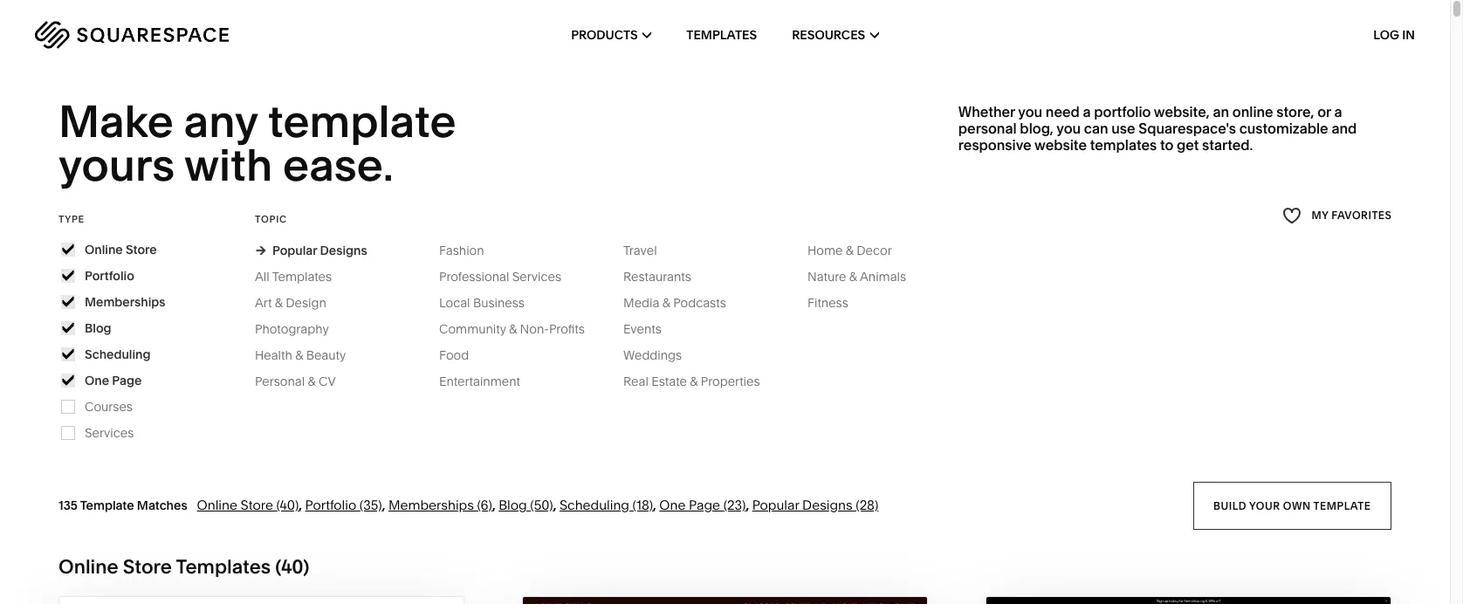 Task type: vqa. For each thing, say whether or not it's contained in the screenshot.
One
yes



Task type: describe. For each thing, give the bounding box(es) containing it.
store for online store templates ( 40 )
[[123, 555, 172, 579]]

photography
[[255, 321, 329, 337]]

local
[[439, 295, 470, 311]]

properties
[[701, 373, 760, 389]]

professional services link
[[439, 269, 579, 284]]

& right 'estate'
[[690, 373, 698, 389]]

photography link
[[255, 321, 346, 337]]

online store templates ( 40 )
[[59, 555, 309, 579]]

whether
[[958, 103, 1015, 120]]

make any template yours with ease.
[[59, 94, 466, 192]]

1 horizontal spatial templates
[[272, 269, 332, 284]]

all templates link
[[255, 269, 349, 284]]

nature & animals link
[[808, 269, 924, 284]]

(40)
[[276, 497, 299, 513]]

food
[[439, 347, 469, 363]]

art & design
[[255, 295, 326, 311]]

store for online store
[[126, 242, 157, 257]]

weddings
[[623, 347, 682, 363]]

favorites
[[1331, 209, 1391, 222]]

135
[[59, 497, 78, 513]]

0 horizontal spatial you
[[1018, 103, 1042, 120]]

templates link
[[686, 0, 757, 70]]

zaatar image
[[986, 597, 1391, 604]]

2 a from the left
[[1334, 103, 1342, 120]]

0 vertical spatial scheduling
[[85, 346, 150, 362]]

(28)
[[856, 497, 878, 513]]

health
[[255, 347, 292, 363]]

non-
[[520, 321, 549, 337]]

health & beauty
[[255, 347, 346, 363]]

(23)
[[723, 497, 746, 513]]

fashion link
[[439, 242, 502, 258]]

resources button
[[792, 0, 879, 70]]

0 vertical spatial popular
[[272, 242, 317, 258]]

& for beauty
[[295, 347, 303, 363]]

nature & animals
[[808, 269, 906, 284]]

media & podcasts
[[623, 295, 726, 311]]

community & non-profits
[[439, 321, 585, 337]]

customizable
[[1239, 120, 1328, 137]]

log             in link
[[1373, 27, 1415, 43]]

1 vertical spatial portfolio
[[305, 497, 356, 513]]

design
[[286, 295, 326, 311]]

135 template matches
[[59, 497, 187, 513]]

decor
[[857, 242, 892, 258]]

personal
[[958, 120, 1017, 137]]

1 horizontal spatial you
[[1056, 120, 1081, 137]]

all
[[255, 269, 270, 284]]

estate
[[651, 373, 687, 389]]

(6)
[[477, 497, 492, 513]]

any
[[184, 94, 258, 148]]

matches
[[137, 497, 187, 513]]

all templates
[[255, 269, 332, 284]]

0 horizontal spatial designs
[[320, 242, 367, 258]]

personal & cv
[[255, 373, 336, 389]]

started.
[[1202, 136, 1253, 154]]

store,
[[1277, 103, 1314, 120]]

popular designs (28) link
[[752, 497, 878, 513]]

popular designs link
[[255, 242, 367, 258]]

get
[[1177, 136, 1199, 154]]

0 horizontal spatial page
[[112, 373, 142, 388]]

blog,
[[1020, 120, 1053, 137]]

portfolio (35) link
[[305, 497, 382, 513]]

1 a from the left
[[1083, 103, 1091, 120]]

rotate element
[[523, 597, 927, 604]]

entertainment link
[[439, 373, 538, 389]]

one page (23) link
[[659, 497, 746, 513]]

professional services
[[439, 269, 561, 284]]

ease.
[[283, 138, 394, 192]]

health & beauty link
[[255, 347, 363, 363]]

local business
[[439, 295, 525, 311]]

home & decor
[[808, 242, 892, 258]]

travel
[[623, 242, 657, 258]]

art & design link
[[255, 295, 344, 311]]

log
[[1373, 27, 1399, 43]]

build
[[1214, 499, 1247, 512]]

squarespace's
[[1139, 120, 1236, 137]]

beauty
[[306, 347, 346, 363]]

personal & cv link
[[255, 373, 353, 389]]

professional
[[439, 269, 509, 284]]

local business link
[[439, 295, 542, 311]]

& for decor
[[846, 242, 854, 258]]

personal
[[255, 373, 305, 389]]

to
[[1160, 136, 1174, 154]]

& for design
[[275, 295, 283, 311]]

own
[[1283, 499, 1311, 512]]

yours
[[59, 138, 175, 192]]

scheduling (18) link
[[560, 497, 653, 513]]

(
[[275, 555, 281, 579]]

build your own template
[[1214, 499, 1371, 512]]

podcasts
[[673, 295, 726, 311]]

and
[[1332, 120, 1357, 137]]

4 , from the left
[[553, 497, 556, 513]]

courses
[[85, 399, 133, 414]]

art
[[255, 295, 272, 311]]



Task type: locate. For each thing, give the bounding box(es) containing it.
& left non-
[[509, 321, 517, 337]]

build your own template button
[[1194, 482, 1391, 530]]

restaurants
[[623, 269, 691, 284]]

fashion
[[439, 242, 484, 258]]

0 vertical spatial store
[[126, 242, 157, 257]]

memberships down online store
[[85, 294, 165, 310]]

memberships (6) link
[[388, 497, 492, 513]]

1 horizontal spatial designs
[[802, 497, 853, 513]]

blog (50) link
[[499, 497, 553, 513]]

designs up 'all templates' link
[[320, 242, 367, 258]]

popular right (23)
[[752, 497, 799, 513]]

1 vertical spatial online
[[197, 497, 237, 513]]

3 , from the left
[[492, 497, 496, 513]]

services
[[512, 269, 561, 284], [85, 425, 134, 441]]

&
[[846, 242, 854, 258], [849, 269, 857, 284], [275, 295, 283, 311], [662, 295, 670, 311], [509, 321, 517, 337], [295, 347, 303, 363], [308, 373, 316, 389], [690, 373, 698, 389]]

profits
[[549, 321, 585, 337]]

popular
[[272, 242, 317, 258], [752, 497, 799, 513]]

real
[[623, 373, 648, 389]]

events
[[623, 321, 661, 337]]

you left need
[[1018, 103, 1042, 120]]

portfolio
[[1094, 103, 1151, 120]]

1 horizontal spatial blog
[[499, 497, 527, 513]]

home & decor link
[[808, 242, 909, 258]]

community
[[439, 321, 506, 337]]

page up courses
[[112, 373, 142, 388]]

page left (23)
[[689, 497, 720, 513]]

1 horizontal spatial scheduling
[[560, 497, 629, 513]]

0 horizontal spatial popular
[[272, 242, 317, 258]]

, left portfolio (35) link
[[299, 497, 302, 513]]

& for animals
[[849, 269, 857, 284]]

portfolio left (35)
[[305, 497, 356, 513]]

animals
[[860, 269, 906, 284]]

designs
[[320, 242, 367, 258], [802, 497, 853, 513]]

, left one page (23) link
[[653, 497, 656, 513]]

zaatar element
[[986, 597, 1391, 604]]

1 vertical spatial designs
[[802, 497, 853, 513]]

online down yours
[[85, 242, 123, 257]]

& for non-
[[509, 321, 517, 337]]

2 horizontal spatial templates
[[686, 27, 757, 43]]

0 vertical spatial memberships
[[85, 294, 165, 310]]

1 vertical spatial blog
[[499, 497, 527, 513]]

1 horizontal spatial template
[[1314, 499, 1371, 512]]

scheduling up one page
[[85, 346, 150, 362]]

blog up one page
[[85, 320, 111, 336]]

topic
[[255, 213, 287, 225]]

popular designs
[[272, 242, 367, 258]]

travel link
[[623, 242, 674, 258]]

cv
[[319, 373, 336, 389]]

1 vertical spatial popular
[[752, 497, 799, 513]]

1 horizontal spatial page
[[689, 497, 720, 513]]

(50)
[[530, 497, 553, 513]]

0 horizontal spatial template
[[268, 94, 456, 148]]

template
[[80, 497, 134, 513]]

services up business
[[512, 269, 561, 284]]

0 vertical spatial online
[[85, 242, 123, 257]]

1 vertical spatial templates
[[272, 269, 332, 284]]

online for online store
[[85, 242, 123, 257]]

one page
[[85, 373, 142, 388]]

one right (18)
[[659, 497, 686, 513]]

type
[[59, 213, 85, 225]]

1 horizontal spatial one
[[659, 497, 686, 513]]

with
[[184, 138, 273, 192]]

designs left (28)
[[802, 497, 853, 513]]

0 horizontal spatial portfolio
[[85, 268, 134, 284]]

)
[[303, 555, 309, 579]]

online for online store templates ( 40 )
[[59, 555, 118, 579]]

blog
[[85, 320, 111, 336], [499, 497, 527, 513]]

make
[[59, 94, 174, 148]]

weddings link
[[623, 347, 699, 363]]

2 , from the left
[[382, 497, 385, 513]]

0 horizontal spatial services
[[85, 425, 134, 441]]

& for podcasts
[[662, 295, 670, 311]]

need
[[1046, 103, 1080, 120]]

6 , from the left
[[746, 497, 749, 513]]

, left memberships (6) link
[[382, 497, 385, 513]]

& right the health
[[295, 347, 303, 363]]

2 vertical spatial online
[[59, 555, 118, 579]]

, left 'scheduling (18)' link
[[553, 497, 556, 513]]

1 horizontal spatial a
[[1334, 103, 1342, 120]]

0 horizontal spatial one
[[85, 373, 109, 388]]

responsive
[[958, 136, 1031, 154]]

template inside make any template yours with ease.
[[268, 94, 456, 148]]

0 vertical spatial blog
[[85, 320, 111, 336]]

0 horizontal spatial scheduling
[[85, 346, 150, 362]]

a right or
[[1334, 103, 1342, 120]]

products
[[571, 27, 638, 43]]

1 horizontal spatial memberships
[[388, 497, 474, 513]]

1 horizontal spatial popular
[[752, 497, 799, 513]]

online down template
[[59, 555, 118, 579]]

0 vertical spatial page
[[112, 373, 142, 388]]

fitness link
[[808, 295, 866, 311]]

blog right (6)
[[499, 497, 527, 513]]

2 vertical spatial store
[[123, 555, 172, 579]]

1 vertical spatial services
[[85, 425, 134, 441]]

log             in
[[1373, 27, 1415, 43]]

0 vertical spatial designs
[[320, 242, 367, 258]]

template
[[268, 94, 456, 148], [1314, 499, 1371, 512]]

& right nature at the right of page
[[849, 269, 857, 284]]

1 horizontal spatial portfolio
[[305, 497, 356, 513]]

1 vertical spatial memberships
[[388, 497, 474, 513]]

business
[[473, 295, 525, 311]]

you left can
[[1056, 120, 1081, 137]]

0 vertical spatial services
[[512, 269, 561, 284]]

1 vertical spatial store
[[241, 497, 273, 513]]

1 horizontal spatial services
[[512, 269, 561, 284]]

0 horizontal spatial memberships
[[85, 294, 165, 310]]

memberships left (6)
[[388, 497, 474, 513]]

, left blog (50) link
[[492, 497, 496, 513]]

community & non-profits link
[[439, 321, 602, 337]]

1 vertical spatial page
[[689, 497, 720, 513]]

my favorites link
[[1282, 204, 1391, 228]]

scheduling left (18)
[[560, 497, 629, 513]]

scheduling
[[85, 346, 150, 362], [560, 497, 629, 513]]

online for online store (40) , portfolio (35) , memberships (6) , blog (50) , scheduling (18) , one page (23) , popular designs (28)
[[197, 497, 237, 513]]

one up courses
[[85, 373, 109, 388]]

store for online store (40) , portfolio (35) , memberships (6) , blog (50) , scheduling (18) , one page (23) , popular designs (28)
[[241, 497, 273, 513]]

can
[[1084, 120, 1108, 137]]

page
[[112, 373, 142, 388], [689, 497, 720, 513]]

nature
[[808, 269, 846, 284]]

(35)
[[360, 497, 382, 513]]

use
[[1112, 120, 1135, 137]]

1 vertical spatial scheduling
[[560, 497, 629, 513]]

& left cv
[[308, 373, 316, 389]]

& right art
[[275, 295, 283, 311]]

memberships
[[85, 294, 165, 310], [388, 497, 474, 513]]

events link
[[623, 321, 679, 337]]

aue sobol image
[[59, 597, 464, 604]]

0 horizontal spatial templates
[[176, 555, 271, 579]]

& right media
[[662, 295, 670, 311]]

0 vertical spatial templates
[[686, 27, 757, 43]]

(18)
[[633, 497, 653, 513]]

40
[[281, 555, 303, 579]]

& for cv
[[308, 373, 316, 389]]

your
[[1250, 499, 1281, 512]]

a right need
[[1083, 103, 1091, 120]]

squarespace logo image
[[35, 21, 229, 49]]

online right matches
[[197, 497, 237, 513]]

2 vertical spatial templates
[[176, 555, 271, 579]]

template inside button
[[1314, 499, 1371, 512]]

fitness
[[808, 295, 848, 311]]

& right home
[[846, 242, 854, 258]]

online
[[1232, 103, 1273, 120]]

restaurants link
[[623, 269, 709, 284]]

whether you need a portfolio website, an online store, or a personal blog, you can use squarespace's customizable and responsive website templates to get started.
[[958, 103, 1357, 154]]

food link
[[439, 347, 486, 363]]

0 horizontal spatial a
[[1083, 103, 1091, 120]]

you
[[1018, 103, 1042, 120], [1056, 120, 1081, 137]]

website
[[1034, 136, 1087, 154]]

online store (40) , portfolio (35) , memberships (6) , blog (50) , scheduling (18) , one page (23) , popular designs (28)
[[197, 497, 878, 513]]

5 , from the left
[[653, 497, 656, 513]]

website,
[[1154, 103, 1210, 120]]

aue sobol element
[[59, 597, 464, 604]]

1 vertical spatial template
[[1314, 499, 1371, 512]]

, left popular designs (28) link
[[746, 497, 749, 513]]

portfolio down online store
[[85, 268, 134, 284]]

one
[[85, 373, 109, 388], [659, 497, 686, 513]]

1 vertical spatial one
[[659, 497, 686, 513]]

rotate image
[[523, 597, 927, 604]]

or
[[1317, 103, 1331, 120]]

my favorites
[[1311, 209, 1391, 222]]

0 vertical spatial portfolio
[[85, 268, 134, 284]]

my
[[1311, 209, 1328, 222]]

1 , from the left
[[299, 497, 302, 513]]

popular up the all templates
[[272, 242, 317, 258]]

services down courses
[[85, 425, 134, 441]]

0 vertical spatial one
[[85, 373, 109, 388]]

0 vertical spatial template
[[268, 94, 456, 148]]

0 horizontal spatial blog
[[85, 320, 111, 336]]

squarespace logo link
[[35, 21, 311, 49]]



